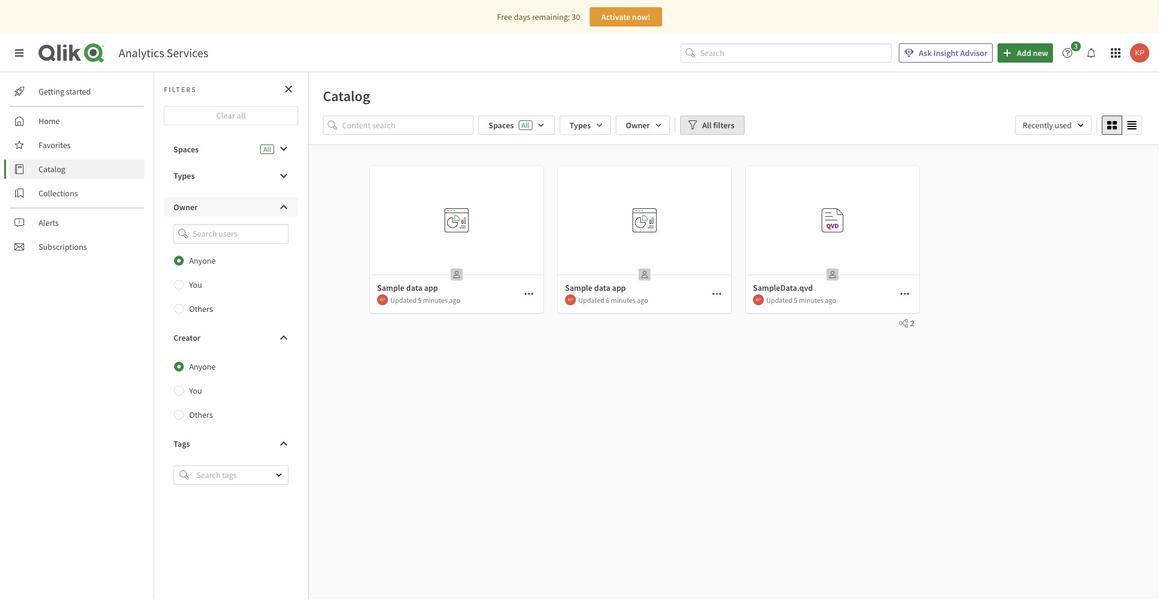 Task type: vqa. For each thing, say whether or not it's contained in the screenshot.
the bottommost types dropdown button
yes



Task type: describe. For each thing, give the bounding box(es) containing it.
advisor
[[961, 48, 988, 58]]

analytics
[[119, 45, 164, 60]]

1 vertical spatial owner button
[[164, 198, 298, 217]]

getting started
[[39, 86, 91, 97]]

kendall parks element for personal 'element' for more actions image corresponding to updated 5 minutes ago
[[377, 295, 388, 306]]

services
[[167, 45, 208, 60]]

search tags element
[[180, 471, 189, 480]]

updated 5 minutes ago for sampledata.qvd
[[767, 296, 837, 305]]

favorites link
[[10, 136, 145, 155]]

searchbar element
[[681, 43, 892, 63]]

updated for more actions icon
[[767, 296, 793, 305]]

ask
[[919, 48, 932, 58]]

data for 6
[[594, 283, 611, 294]]

activate now! link
[[590, 7, 662, 27]]

recently used
[[1023, 120, 1072, 131]]

1 horizontal spatial all
[[522, 121, 530, 130]]

kendall parks element for personal 'element' corresponding to updated 6 minutes ago more actions image
[[565, 295, 576, 306]]

sample data app for 5
[[377, 283, 438, 294]]

more actions image for updated 5 minutes ago
[[524, 289, 534, 299]]

remaining:
[[532, 11, 570, 22]]

catalog link
[[10, 160, 145, 179]]

sample for updated 6 minutes ago
[[565, 283, 593, 294]]

Recently used field
[[1015, 116, 1092, 135]]

days
[[514, 11, 531, 22]]

personal element for more actions image corresponding to updated 5 minutes ago
[[447, 265, 467, 285]]

kendall parks image for updated 6 minutes ago
[[565, 295, 576, 306]]

Search tags text field
[[194, 466, 265, 485]]

Content search text field
[[342, 116, 474, 135]]

add new button
[[998, 43, 1054, 63]]

used
[[1055, 120, 1072, 131]]

now!
[[633, 11, 651, 22]]

subscriptions link
[[10, 237, 145, 257]]

types for types dropdown button within the filters region
[[570, 120, 591, 131]]

updated 5 minutes ago for sample data app
[[391, 296, 460, 305]]

ask insight advisor
[[919, 48, 988, 58]]

3 button
[[1058, 42, 1085, 63]]

catalog inside navigation pane element
[[39, 164, 65, 175]]

Search users text field
[[190, 224, 274, 244]]

filters
[[714, 120, 735, 131]]

personal element for more actions icon
[[823, 265, 843, 285]]

sample data app for 6
[[565, 283, 626, 294]]

collections
[[39, 188, 78, 199]]

close sidebar menu image
[[14, 48, 24, 58]]

owner option group
[[164, 249, 298, 321]]

activate now!
[[602, 11, 651, 22]]

kendall parks image for updated 5 minutes ago
[[377, 295, 388, 306]]

navigation pane element
[[0, 77, 154, 262]]

open image
[[275, 472, 283, 479]]

0 horizontal spatial owner
[[174, 202, 198, 213]]

app for 6
[[612, 283, 626, 294]]

anyone for 'owner' option group
[[189, 255, 216, 266]]

getting
[[39, 86, 64, 97]]

alerts
[[39, 218, 59, 228]]

personal element for updated 6 minutes ago more actions image
[[635, 265, 655, 285]]

kendall parks image
[[753, 295, 764, 306]]

you for creator option group
[[189, 386, 202, 396]]

free
[[497, 11, 513, 22]]

5 for sample data app
[[418, 296, 422, 305]]

0 vertical spatial sampledata.qvd
[[820, 263, 870, 272]]

updated for more actions image corresponding to updated 5 minutes ago
[[391, 296, 417, 305]]

types for types dropdown button to the left
[[174, 171, 195, 181]]

30
[[572, 11, 580, 22]]

others for creator option group
[[189, 410, 213, 421]]

favorites
[[39, 140, 71, 151]]

home link
[[10, 112, 145, 131]]

new
[[1033, 48, 1049, 58]]

minutes for personal 'element' for more actions image corresponding to updated 5 minutes ago
[[423, 296, 448, 305]]

0 horizontal spatial types button
[[164, 166, 298, 186]]



Task type: locate. For each thing, give the bounding box(es) containing it.
more actions image
[[901, 289, 910, 299]]

minutes for personal 'element' for more actions icon
[[799, 296, 824, 305]]

1 horizontal spatial catalog
[[323, 87, 370, 105]]

owner button inside filters region
[[616, 116, 670, 135]]

others inside 'owner' option group
[[189, 304, 213, 314]]

1 horizontal spatial personal element
[[635, 265, 655, 285]]

types button
[[560, 116, 611, 135], [164, 166, 298, 186]]

1 horizontal spatial more actions image
[[712, 289, 722, 299]]

2 sample from the left
[[565, 283, 593, 294]]

anyone inside creator option group
[[189, 361, 216, 372]]

2 updated 5 minutes ago from the left
[[767, 296, 837, 305]]

1 horizontal spatial sample
[[565, 283, 593, 294]]

0 vertical spatial catalog
[[323, 87, 370, 105]]

1 horizontal spatial types
[[570, 120, 591, 131]]

free days remaining: 30
[[497, 11, 580, 22]]

0 horizontal spatial more actions image
[[524, 289, 534, 299]]

0 horizontal spatial owner button
[[164, 198, 298, 217]]

2 ago from the left
[[637, 296, 649, 305]]

1 others from the top
[[189, 304, 213, 314]]

2 updated from the left
[[579, 296, 605, 305]]

recently
[[1023, 120, 1054, 131]]

catalog
[[323, 87, 370, 105], [39, 164, 65, 175]]

0 horizontal spatial sample
[[377, 283, 405, 294]]

anyone down search users text box
[[189, 255, 216, 266]]

1 updated from the left
[[391, 296, 417, 305]]

2 horizontal spatial kendall parks image
[[1131, 43, 1150, 63]]

kendall parks image
[[1131, 43, 1150, 63], [377, 295, 388, 306], [565, 295, 576, 306]]

anyone for creator option group
[[189, 361, 216, 372]]

types button inside filters region
[[560, 116, 611, 135]]

add
[[1018, 48, 1032, 58]]

2 button
[[895, 318, 915, 329]]

creator
[[174, 332, 201, 343]]

2 sample data app from the left
[[565, 283, 626, 294]]

1 horizontal spatial types button
[[560, 116, 611, 135]]

1 horizontal spatial kendall parks element
[[565, 295, 576, 306]]

1 vertical spatial owner
[[174, 202, 198, 213]]

types
[[570, 120, 591, 131], [174, 171, 195, 181]]

0 horizontal spatial minutes
[[423, 296, 448, 305]]

1 anyone from the top
[[189, 255, 216, 266]]

all inside dropdown button
[[703, 120, 712, 131]]

2 5 from the left
[[794, 296, 798, 305]]

owner inside filters region
[[626, 120, 650, 131]]

1 sample data app from the left
[[377, 283, 438, 294]]

1 you from the top
[[189, 279, 202, 290]]

ago for more actions image corresponding to updated 5 minutes ago
[[449, 296, 460, 305]]

1 sample from the left
[[377, 283, 405, 294]]

2 horizontal spatial updated
[[767, 296, 793, 305]]

all filters button
[[680, 116, 745, 135]]

spaces
[[489, 120, 514, 131], [174, 144, 199, 155]]

1 horizontal spatial 5
[[794, 296, 798, 305]]

0 horizontal spatial personal element
[[447, 265, 467, 285]]

updated
[[391, 296, 417, 305], [579, 296, 605, 305], [767, 296, 793, 305]]

you down the creator
[[189, 386, 202, 396]]

1 horizontal spatial kendall parks image
[[565, 295, 576, 306]]

search tags image
[[180, 471, 189, 480]]

more actions image for updated 6 minutes ago
[[712, 289, 722, 299]]

2 horizontal spatial personal element
[[823, 265, 843, 285]]

0 horizontal spatial ago
[[449, 296, 460, 305]]

anyone inside 'owner' option group
[[189, 255, 216, 266]]

3 updated from the left
[[767, 296, 793, 305]]

you inside 'owner' option group
[[189, 279, 202, 290]]

you for 'owner' option group
[[189, 279, 202, 290]]

1 vertical spatial types
[[174, 171, 195, 181]]

ago for updated 6 minutes ago more actions image
[[637, 296, 649, 305]]

sample for updated 5 minutes ago
[[377, 283, 405, 294]]

spaces inside filters region
[[489, 120, 514, 131]]

5
[[418, 296, 422, 305], [794, 296, 798, 305]]

1 personal element from the left
[[447, 265, 467, 285]]

2 you from the top
[[189, 386, 202, 396]]

updated 6 minutes ago
[[579, 296, 649, 305]]

1 horizontal spatial owner button
[[616, 116, 670, 135]]

1 kendall parks element from the left
[[377, 295, 388, 306]]

1 ago from the left
[[449, 296, 460, 305]]

1 app from the left
[[424, 283, 438, 294]]

Search text field
[[701, 43, 892, 63]]

2 anyone from the top
[[189, 361, 216, 372]]

2 more actions image from the left
[[712, 289, 722, 299]]

others up the creator
[[189, 304, 213, 314]]

you inside creator option group
[[189, 386, 202, 396]]

sampledata.qvd
[[820, 263, 870, 272], [753, 283, 813, 294]]

3 ago from the left
[[825, 296, 837, 305]]

2 app from the left
[[612, 283, 626, 294]]

1 horizontal spatial app
[[612, 283, 626, 294]]

switch view group
[[1102, 116, 1143, 135]]

0 vertical spatial types button
[[560, 116, 611, 135]]

1 horizontal spatial ago
[[637, 296, 649, 305]]

all filters
[[703, 120, 735, 131]]

0 horizontal spatial app
[[424, 283, 438, 294]]

owner button
[[616, 116, 670, 135], [164, 198, 298, 217]]

0 vertical spatial anyone
[[189, 255, 216, 266]]

0 horizontal spatial types
[[174, 171, 195, 181]]

0 horizontal spatial data
[[406, 283, 423, 294]]

0 vertical spatial types
[[570, 120, 591, 131]]

0 horizontal spatial spaces
[[174, 144, 199, 155]]

2 personal element from the left
[[635, 265, 655, 285]]

you up the creator
[[189, 279, 202, 290]]

ago for more actions icon
[[825, 296, 837, 305]]

kendall parks element for personal 'element' for more actions icon
[[753, 295, 764, 306]]

1 horizontal spatial owner
[[626, 120, 650, 131]]

0 horizontal spatial catalog
[[39, 164, 65, 175]]

None field
[[164, 224, 298, 244]]

more actions image
[[524, 289, 534, 299], [712, 289, 722, 299]]

1 vertical spatial types button
[[164, 166, 298, 186]]

1 horizontal spatial data
[[594, 283, 611, 294]]

1 vertical spatial catalog
[[39, 164, 65, 175]]

tags button
[[164, 434, 298, 454]]

3 personal element from the left
[[823, 265, 843, 285]]

1 vertical spatial sampledata.qvd
[[753, 283, 813, 294]]

0 vertical spatial spaces
[[489, 120, 514, 131]]

add new
[[1018, 48, 1049, 58]]

1 vertical spatial you
[[189, 386, 202, 396]]

analytics services
[[119, 45, 208, 60]]

1 more actions image from the left
[[524, 289, 534, 299]]

1 horizontal spatial sample data app
[[565, 283, 626, 294]]

6
[[606, 296, 610, 305]]

personal element
[[447, 265, 467, 285], [635, 265, 655, 285], [823, 265, 843, 285]]

1 horizontal spatial updated
[[579, 296, 605, 305]]

subscriptions
[[39, 242, 87, 253]]

you
[[189, 279, 202, 290], [189, 386, 202, 396]]

2 horizontal spatial minutes
[[799, 296, 824, 305]]

0 horizontal spatial updated 5 minutes ago
[[391, 296, 460, 305]]

minutes
[[423, 296, 448, 305], [611, 296, 636, 305], [799, 296, 824, 305]]

started
[[66, 86, 91, 97]]

5 for sampledata.qvd
[[794, 296, 798, 305]]

filters
[[164, 85, 197, 94]]

3 kendall parks element from the left
[[753, 295, 764, 306]]

2 horizontal spatial kendall parks element
[[753, 295, 764, 306]]

alerts link
[[10, 213, 145, 233]]

3
[[1075, 42, 1078, 51]]

1 horizontal spatial updated 5 minutes ago
[[767, 296, 837, 305]]

1 updated 5 minutes ago from the left
[[391, 296, 460, 305]]

2 minutes from the left
[[611, 296, 636, 305]]

anyone down the creator
[[189, 361, 216, 372]]

0 vertical spatial you
[[189, 279, 202, 290]]

insight
[[934, 48, 959, 58]]

types inside filters region
[[570, 120, 591, 131]]

0 horizontal spatial 5
[[418, 296, 422, 305]]

creator button
[[164, 328, 298, 348]]

sample
[[377, 283, 405, 294], [565, 283, 593, 294]]

collections link
[[10, 184, 145, 203]]

others inside creator option group
[[189, 410, 213, 421]]

app
[[424, 283, 438, 294], [612, 283, 626, 294]]

others
[[189, 304, 213, 314], [189, 410, 213, 421]]

1 data from the left
[[406, 283, 423, 294]]

0 horizontal spatial all
[[264, 145, 271, 154]]

all
[[703, 120, 712, 131], [522, 121, 530, 130], [264, 145, 271, 154]]

1 horizontal spatial minutes
[[611, 296, 636, 305]]

filters region
[[309, 113, 1160, 145]]

2 horizontal spatial ago
[[825, 296, 837, 305]]

data for 5
[[406, 283, 423, 294]]

1 vertical spatial anyone
[[189, 361, 216, 372]]

1 horizontal spatial sampledata.qvd
[[820, 263, 870, 272]]

2 others from the top
[[189, 410, 213, 421]]

minutes for personal 'element' corresponding to updated 6 minutes ago more actions image
[[611, 296, 636, 305]]

tags
[[174, 439, 190, 449]]

0 horizontal spatial sample data app
[[377, 283, 438, 294]]

ago
[[449, 296, 460, 305], [637, 296, 649, 305], [825, 296, 837, 305]]

1 5 from the left
[[418, 296, 422, 305]]

creator option group
[[164, 355, 298, 427]]

0 horizontal spatial updated
[[391, 296, 417, 305]]

1 vertical spatial spaces
[[174, 144, 199, 155]]

app for 5
[[424, 283, 438, 294]]

0 vertical spatial others
[[189, 304, 213, 314]]

kendall parks element
[[377, 295, 388, 306], [565, 295, 576, 306], [753, 295, 764, 306]]

updated 5 minutes ago
[[391, 296, 460, 305], [767, 296, 837, 305]]

0 vertical spatial owner
[[626, 120, 650, 131]]

2
[[911, 318, 915, 329]]

1 vertical spatial others
[[189, 410, 213, 421]]

updated for updated 6 minutes ago more actions image
[[579, 296, 605, 305]]

owner
[[626, 120, 650, 131], [174, 202, 198, 213]]

analytics services element
[[119, 45, 208, 60]]

1 minutes from the left
[[423, 296, 448, 305]]

0 horizontal spatial sampledata.qvd
[[753, 283, 813, 294]]

others up tags
[[189, 410, 213, 421]]

data
[[406, 283, 423, 294], [594, 283, 611, 294]]

others for 'owner' option group
[[189, 304, 213, 314]]

3 minutes from the left
[[799, 296, 824, 305]]

2 horizontal spatial all
[[703, 120, 712, 131]]

0 vertical spatial owner button
[[616, 116, 670, 135]]

2 data from the left
[[594, 283, 611, 294]]

ask insight advisor button
[[899, 43, 993, 63]]

0 horizontal spatial kendall parks image
[[377, 295, 388, 306]]

0 horizontal spatial kendall parks element
[[377, 295, 388, 306]]

sample data app
[[377, 283, 438, 294], [565, 283, 626, 294]]

home
[[39, 116, 60, 127]]

2 kendall parks element from the left
[[565, 295, 576, 306]]

activate
[[602, 11, 631, 22]]

anyone
[[189, 255, 216, 266], [189, 361, 216, 372]]

getting started link
[[10, 82, 145, 101]]

1 horizontal spatial spaces
[[489, 120, 514, 131]]



